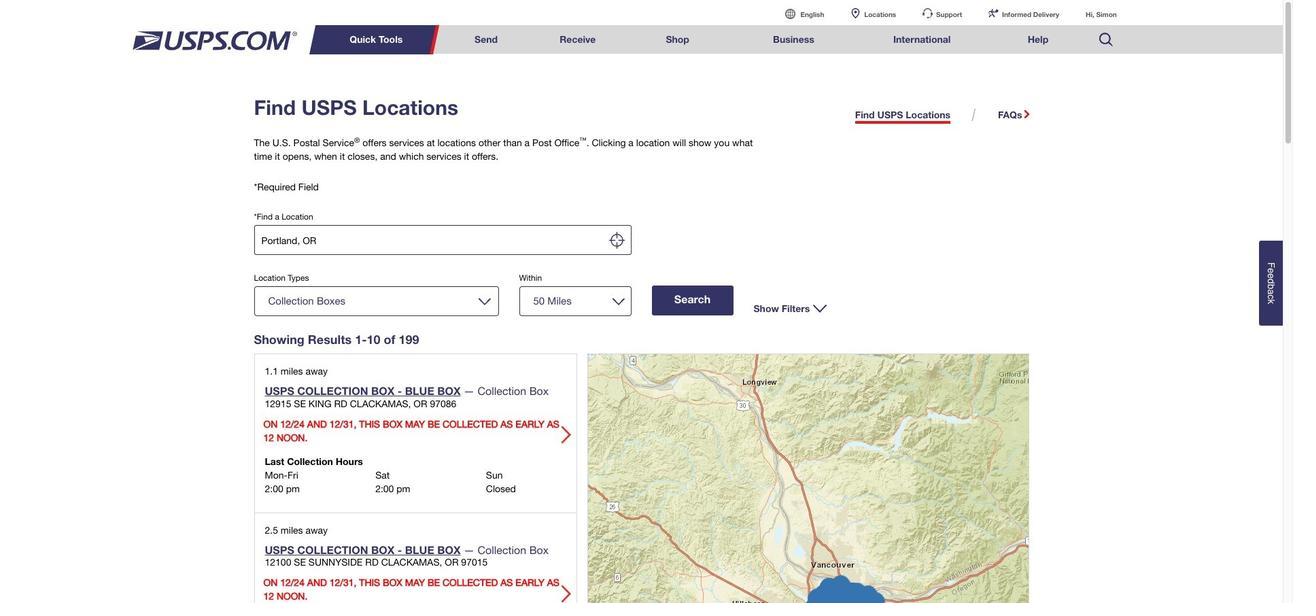 Task type: describe. For each thing, give the bounding box(es) containing it.
back to top image
[[1244, 586, 1283, 603]]



Task type: locate. For each thing, give the bounding box(es) containing it.
image of usps.com logo. image
[[132, 31, 297, 51]]

menu bar
[[317, 25, 1133, 54]]

City and State, or ZIP Code™ text field
[[254, 225, 603, 255]]



